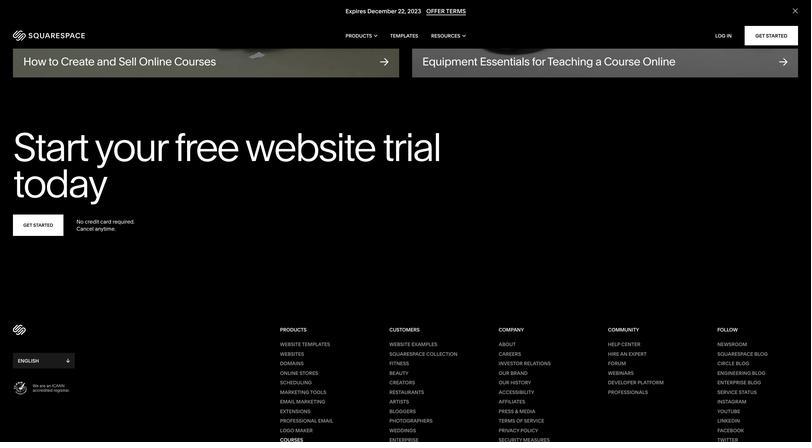 Task type: vqa. For each thing, say whether or not it's contained in the screenshot.
Preview Florence link
no



Task type: locate. For each thing, give the bounding box(es) containing it.
our down "investor"
[[499, 370, 510, 376]]

1 horizontal spatial products
[[346, 33, 372, 39]]

restaurants
[[390, 389, 425, 395]]

email
[[280, 399, 295, 405], [318, 418, 334, 424]]

marketing down scheduling
[[280, 389, 309, 395]]

expert
[[629, 351, 647, 357]]

squarespace for fitness
[[390, 351, 426, 357]]

help center
[[609, 341, 641, 348]]

circle blog link
[[718, 361, 799, 367]]

engineering
[[718, 370, 752, 376]]

website up websites
[[280, 341, 301, 348]]

website for website templates
[[280, 341, 301, 348]]

website examples link
[[390, 341, 471, 348]]

offer terms
[[427, 8, 466, 15]]

1 vertical spatial terms
[[499, 418, 516, 424]]

beauty
[[390, 370, 409, 376]]

2 horizontal spatial online
[[643, 55, 676, 68]]

photographers
[[390, 418, 433, 424]]

templates down 22,
[[391, 33, 419, 39]]

email inside 'link'
[[318, 418, 334, 424]]

1 website from the left
[[280, 341, 301, 348]]

offer
[[427, 8, 445, 15]]

service status link
[[718, 389, 799, 396]]

0 vertical spatial squarespace logo image
[[13, 30, 85, 41]]

1 vertical spatial squarespace logo image
[[13, 325, 26, 335]]

get started
[[756, 33, 788, 39]]

0 vertical spatial email
[[280, 399, 295, 405]]

0 horizontal spatial templates
[[302, 341, 330, 348]]

1 vertical spatial our
[[499, 380, 510, 386]]

terms down the press
[[499, 418, 516, 424]]

december
[[368, 8, 397, 15]]

offer terms link
[[427, 8, 466, 15]]

0 horizontal spatial service
[[524, 418, 545, 424]]

service
[[718, 389, 738, 395], [524, 418, 545, 424]]

1 vertical spatial get
[[23, 222, 32, 228]]

0 horizontal spatial website
[[280, 341, 301, 348]]

forum link
[[609, 361, 689, 367]]

squarespace collection
[[390, 351, 458, 357]]

1 horizontal spatial squarespace
[[718, 351, 754, 357]]

customers
[[390, 327, 420, 333]]

blog down circle blog link
[[753, 370, 766, 376]]

products inside button
[[346, 33, 372, 39]]

1 horizontal spatial website
[[390, 341, 411, 348]]

no credit card required. cancel anytime.
[[77, 218, 135, 232]]

1 vertical spatial templates
[[302, 341, 330, 348]]

0 vertical spatial our
[[499, 370, 510, 376]]

terms
[[446, 8, 466, 15], [499, 418, 516, 424]]

press & media link
[[499, 408, 580, 415]]

scheduling
[[280, 380, 312, 386]]

stores
[[300, 370, 318, 376]]

online stores link
[[280, 370, 361, 376]]

get left "started"
[[23, 222, 32, 228]]

weddings link
[[390, 427, 471, 434]]

examples
[[412, 341, 438, 348]]

our history link
[[499, 380, 580, 386]]

english
[[18, 358, 39, 364]]

get left the started
[[756, 33, 766, 39]]

a
[[596, 55, 602, 68]]

email up extensions
[[280, 399, 295, 405]]

squarespace logo image up to
[[13, 30, 85, 41]]

our for our history
[[499, 380, 510, 386]]

investor relations
[[499, 361, 551, 367]]

courses
[[174, 55, 216, 68]]

professional email
[[280, 418, 334, 424]]

press & media
[[499, 408, 536, 414]]

history
[[511, 380, 532, 386]]

1 squarespace from the left
[[390, 351, 426, 357]]

terms right offer
[[446, 8, 466, 15]]

blog down engineering blog link
[[748, 380, 762, 386]]

forum
[[609, 361, 627, 367]]

2 squarespace logo image from the top
[[13, 325, 26, 335]]

squarespace up circle blog
[[718, 351, 754, 357]]

company
[[499, 327, 524, 333]]

website down customers
[[390, 341, 411, 348]]

products down expires
[[346, 33, 372, 39]]

2 squarespace from the left
[[718, 351, 754, 357]]

start
[[13, 123, 88, 171]]

privacy policy link
[[499, 427, 580, 434]]

templates up websites link
[[302, 341, 330, 348]]

marketing down the tools
[[296, 399, 326, 405]]

1 vertical spatial marketing
[[296, 399, 326, 405]]

2 website from the left
[[390, 341, 411, 348]]

instagram link
[[718, 399, 799, 405]]

service down press & media link
[[524, 418, 545, 424]]

domains
[[280, 361, 304, 367]]

blog down newsroom link
[[755, 351, 769, 357]]

sell
[[119, 55, 137, 68]]

squarespace logo image
[[13, 30, 85, 41], [13, 325, 26, 335]]

press
[[499, 408, 514, 414]]

0 vertical spatial products
[[346, 33, 372, 39]]

logo maker link
[[280, 427, 361, 434]]

website for website examples
[[390, 341, 411, 348]]

service status
[[718, 389, 758, 395]]

squarespace down website examples
[[390, 351, 426, 357]]

1 horizontal spatial templates
[[391, 33, 419, 39]]

card
[[100, 218, 111, 225]]

accessibility
[[499, 389, 535, 395]]

enterprise blog link
[[718, 380, 799, 386]]

squarespace logo link
[[13, 30, 170, 41], [13, 324, 280, 337]]

circle blog
[[718, 361, 750, 367]]

our history
[[499, 380, 532, 386]]

service up instagram
[[718, 389, 738, 395]]

squarespace
[[390, 351, 426, 357], [718, 351, 754, 357]]

1 horizontal spatial terms
[[499, 418, 516, 424]]

0 vertical spatial terms
[[446, 8, 466, 15]]

get started link
[[745, 26, 799, 45]]

1 horizontal spatial email
[[318, 418, 334, 424]]

squarespace logo image up english
[[13, 325, 26, 335]]

hire an expert
[[609, 351, 647, 357]]

logo maker
[[280, 427, 313, 434]]

get for get started
[[756, 33, 766, 39]]

our brand link
[[499, 370, 580, 376]]

get started
[[23, 222, 53, 228]]

1 vertical spatial email
[[318, 418, 334, 424]]

1 vertical spatial products
[[280, 327, 307, 333]]

email down extensions link
[[318, 418, 334, 424]]

instagram
[[718, 399, 747, 405]]

webinars link
[[609, 370, 689, 376]]

1 our from the top
[[499, 370, 510, 376]]

to
[[49, 55, 58, 68]]

log             in link
[[716, 33, 732, 39]]

scheduling link
[[280, 380, 361, 386]]

status
[[739, 389, 758, 395]]

0 vertical spatial squarespace logo link
[[13, 30, 170, 41]]

beauty link
[[390, 370, 471, 376]]

our down our brand
[[499, 380, 510, 386]]

artists link
[[390, 399, 471, 405]]

accessibility link
[[499, 389, 580, 396]]

professionals link
[[609, 389, 689, 396]]

blog down squarespace blog
[[737, 361, 750, 367]]

anytime.
[[95, 226, 116, 232]]

investor relations link
[[499, 361, 580, 367]]

0 vertical spatial get
[[756, 33, 766, 39]]

our for our brand
[[499, 370, 510, 376]]

0 horizontal spatial get
[[23, 222, 32, 228]]

0 horizontal spatial squarespace
[[390, 351, 426, 357]]

1 horizontal spatial online
[[280, 370, 299, 376]]

started
[[767, 33, 788, 39]]

22,
[[398, 8, 406, 15]]

0 horizontal spatial terms
[[446, 8, 466, 15]]

1 horizontal spatial get
[[756, 33, 766, 39]]

about link
[[499, 341, 580, 348]]

2 our from the top
[[499, 380, 510, 386]]

developer platform
[[609, 380, 664, 386]]

careers
[[499, 351, 522, 357]]

resources button
[[432, 23, 466, 49]]

youtube link
[[718, 408, 799, 415]]

facebook
[[718, 427, 745, 434]]

center
[[622, 341, 641, 348]]

1 vertical spatial squarespace logo link
[[13, 324, 280, 337]]

products up website templates
[[280, 327, 307, 333]]

1 horizontal spatial service
[[718, 389, 738, 395]]



Task type: describe. For each thing, give the bounding box(es) containing it.
facebook link
[[718, 427, 799, 434]]

policy
[[521, 427, 539, 434]]

terms inside offer terms link
[[446, 8, 466, 15]]

developer
[[609, 380, 637, 386]]

essentials
[[480, 55, 530, 68]]

blog for squarespace blog
[[755, 351, 769, 357]]

online stores
[[280, 370, 318, 376]]

blog for enterprise blog
[[748, 380, 762, 386]]

professionals
[[609, 389, 649, 395]]

website
[[245, 123, 375, 171]]

0 horizontal spatial online
[[139, 55, 172, 68]]

email marketing link
[[280, 399, 361, 405]]

0 vertical spatial templates
[[391, 33, 419, 39]]

email marketing
[[280, 399, 326, 405]]

log             in
[[716, 33, 732, 39]]

investor
[[499, 361, 523, 367]]

get for get started
[[23, 222, 32, 228]]

website examples
[[390, 341, 438, 348]]

terms of service
[[499, 418, 545, 424]]

0 vertical spatial service
[[718, 389, 738, 395]]

0 horizontal spatial email
[[280, 399, 295, 405]]

marketing tools link
[[280, 389, 361, 396]]

expires
[[346, 8, 366, 15]]

restaurants link
[[390, 389, 471, 396]]

our brand
[[499, 370, 528, 376]]

how to create and sell online courses link
[[13, 0, 399, 78]]

1 squarespace logo image from the top
[[13, 30, 85, 41]]

enterprise
[[718, 380, 747, 386]]

professional
[[280, 418, 317, 424]]

started
[[33, 222, 53, 228]]

engineering blog link
[[718, 370, 799, 376]]

0 horizontal spatial products
[[280, 327, 307, 333]]

affiliates
[[499, 399, 526, 405]]

squarespace blog link
[[718, 351, 799, 357]]

and
[[97, 55, 116, 68]]

today
[[13, 159, 106, 207]]

create
[[61, 55, 95, 68]]

equipment essentials for teaching a course online
[[423, 55, 676, 68]]

platform
[[638, 380, 664, 386]]

credit
[[85, 218, 99, 225]]

blog for circle blog
[[737, 361, 750, 367]]

linkedin link
[[718, 418, 799, 424]]

an
[[621, 351, 628, 357]]

website templates
[[280, 341, 330, 348]]

1 squarespace logo link from the top
[[13, 30, 170, 41]]

templates link
[[391, 23, 419, 49]]

cancel
[[77, 226, 94, 232]]

start your free website trial today
[[13, 123, 441, 207]]

bloggers link
[[390, 408, 471, 415]]

help
[[609, 341, 621, 348]]

blog for engineering blog
[[753, 370, 766, 376]]

how
[[23, 55, 46, 68]]

weddings
[[390, 427, 416, 434]]

help center link
[[609, 341, 689, 348]]

extensions link
[[280, 408, 361, 415]]

1 vertical spatial service
[[524, 418, 545, 424]]

your
[[95, 123, 167, 171]]

websites link
[[280, 351, 361, 357]]

maker
[[296, 427, 313, 434]]

logo
[[280, 427, 295, 434]]

equipment
[[423, 55, 478, 68]]

youtube
[[718, 408, 741, 414]]

terms inside terms of service link
[[499, 418, 516, 424]]

course
[[604, 55, 641, 68]]

privacy policy
[[499, 427, 539, 434]]

photographers link
[[390, 418, 471, 424]]

enterprise blog
[[718, 380, 762, 386]]

community
[[609, 327, 640, 333]]

squarespace for circle blog
[[718, 351, 754, 357]]

creators link
[[390, 380, 471, 386]]

terms of service link
[[499, 418, 580, 424]]

creators
[[390, 380, 415, 386]]

developer platform link
[[609, 380, 689, 386]]

0 vertical spatial marketing
[[280, 389, 309, 395]]

2 squarespace logo link from the top
[[13, 324, 280, 337]]

professional email link
[[280, 418, 361, 424]]

in
[[727, 33, 732, 39]]

required.
[[113, 218, 135, 225]]

of
[[517, 418, 523, 424]]

2023
[[408, 8, 421, 15]]

get started link
[[13, 215, 64, 236]]



